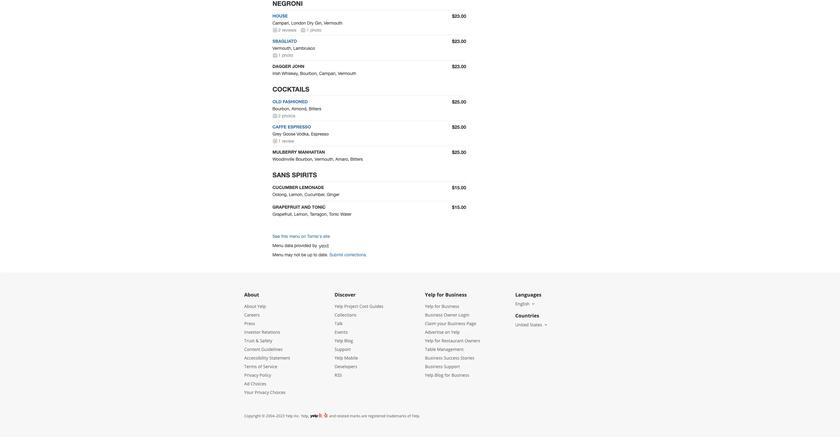 Task type: locate. For each thing, give the bounding box(es) containing it.
ad
[[244, 381, 250, 387]]

1 horizontal spatial of
[[408, 414, 411, 419]]

1 $15.00 from the top
[[452, 185, 466, 190]]

1 $23.00 from the top
[[452, 13, 466, 19]]

0 horizontal spatial 1 photo link
[[273, 53, 293, 58]]

your
[[438, 321, 447, 327]]

1 vertical spatial bitters
[[351, 157, 363, 162]]

on
[[301, 234, 306, 239], [445, 329, 450, 335]]

1 horizontal spatial campari,
[[319, 71, 337, 76]]

$25.00 for espresso
[[452, 124, 466, 130]]

talk
[[335, 321, 343, 327]]

2 $15.00 from the top
[[452, 205, 466, 210]]

1 review
[[279, 139, 294, 144]]

for up the business owner login link
[[435, 304, 441, 309]]

1 horizontal spatial support
[[444, 364, 460, 370]]

goose
[[283, 132, 296, 137]]

business down stories
[[452, 373, 470, 378]]

bourbon, down the john
[[300, 71, 318, 76]]

1 horizontal spatial on
[[445, 329, 450, 335]]

cucumber,
[[305, 192, 326, 197]]

yelp for restaurant owners link
[[425, 338, 481, 344]]

0 vertical spatial vermouth
[[324, 21, 343, 26]]

old
[[273, 99, 282, 104]]

2 menu from the top
[[273, 253, 284, 258]]

about for about yelp careers press investor relations trust & safety content guidelines accessibility statement terms of service privacy policy ad choices your privacy choices
[[244, 304, 256, 309]]

2 vertical spatial $23.00
[[452, 64, 466, 69]]

1 photo link up dagger
[[273, 53, 293, 58]]

developers
[[335, 364, 357, 370]]

english
[[516, 301, 530, 307]]

2 vertical spatial $25.00
[[452, 149, 466, 155]]

registered
[[368, 414, 386, 419]]

vermouth, inside mulberry manhattan woodinville bourbon, vermouth, amaro, bitters
[[315, 157, 334, 162]]

2 $25.00 from the top
[[452, 124, 466, 130]]

0 horizontal spatial campari,
[[273, 21, 290, 26]]

blog inside yelp for business business owner login claim your business page advertise on yelp yelp for restaurant owners table management business success stories business support yelp blog for business
[[435, 373, 444, 378]]

choices
[[251, 381, 266, 387], [270, 390, 286, 396]]

1 horizontal spatial 1 photo
[[307, 28, 322, 33]]

2 vertical spatial bourbon,
[[296, 157, 314, 162]]

1 vertical spatial campari,
[[319, 71, 337, 76]]

1 vertical spatial vermouth
[[338, 71, 356, 76]]

yelp up yelp for restaurant owners link at the bottom of page
[[451, 329, 460, 335]]

1 photo link down dry
[[301, 28, 322, 33]]

bourbon, up 2 photos link on the left of the page
[[273, 106, 291, 111]]

0 vertical spatial lemon,
[[289, 192, 304, 197]]

grey
[[273, 132, 282, 137]]

menu left may
[[273, 253, 284, 258]]

0 vertical spatial privacy
[[244, 373, 259, 378]]

3 $23.00 from the top
[[452, 64, 466, 69]]

stories
[[461, 355, 475, 361]]

1 down dry
[[307, 28, 309, 33]]

trademarks
[[387, 414, 407, 419]]

1 vertical spatial $15.00
[[452, 205, 466, 210]]

photo up dagger
[[282, 53, 293, 58]]

policy
[[260, 373, 271, 378]]

copyright © 2004–2023 yelp inc. yelp,
[[244, 414, 309, 419]]

on right "menu"
[[301, 234, 306, 239]]

1 vertical spatial vermouth,
[[315, 157, 334, 162]]

almond,
[[292, 106, 308, 111]]

of inside 'about yelp careers press investor relations trust & safety content guidelines accessibility statement terms of service privacy policy ad choices your privacy choices'
[[258, 364, 262, 370]]

bitters right amaro,
[[351, 157, 363, 162]]

login
[[459, 312, 470, 318]]

1 vertical spatial about
[[244, 304, 256, 309]]

1 horizontal spatial photo
[[310, 28, 322, 33]]

business owner login link
[[425, 312, 470, 318]]

vermouth, down manhattan
[[315, 157, 334, 162]]

statement
[[270, 355, 290, 361]]

photo down gin,
[[310, 28, 322, 33]]

0 horizontal spatial 1 photo
[[279, 53, 293, 58]]

business up the yelp for business link
[[446, 292, 467, 298]]

vermouth, down sbagliato
[[273, 46, 292, 51]]

trust
[[244, 338, 255, 344]]

1 vertical spatial lemon,
[[294, 212, 309, 217]]

0 vertical spatial campari,
[[273, 21, 290, 26]]

support down 'success'
[[444, 364, 460, 370]]

grapefruit
[[273, 205, 300, 210]]

terms of service link
[[244, 364, 278, 370]]

2 about from the top
[[244, 304, 256, 309]]

0 vertical spatial 1 photo link
[[301, 28, 322, 33]]

0 vertical spatial menu
[[273, 243, 284, 248]]

2 left reviews
[[279, 28, 281, 33]]

dry
[[307, 21, 314, 26]]

be
[[301, 253, 306, 258]]

yelp up careers
[[258, 304, 266, 309]]

privacy down the ad choices link
[[255, 390, 269, 396]]

0 horizontal spatial support
[[335, 347, 351, 353]]

2 vertical spatial 1
[[279, 139, 281, 144]]

fashioned
[[283, 99, 308, 104]]

2 photos link
[[273, 114, 295, 118]]

bourbon, down manhattan
[[296, 157, 314, 162]]

1 horizontal spatial blog
[[435, 373, 444, 378]]

blog up support link on the bottom left of the page
[[344, 338, 353, 344]]

1 review link
[[273, 139, 294, 144]]

2 left photos
[[279, 114, 281, 118]]

on down claim your business page link
[[445, 329, 450, 335]]

1 about from the top
[[244, 292, 259, 298]]

see this menu on torrisi's site link
[[273, 234, 330, 239]]

1 2 from the top
[[279, 28, 281, 33]]

menu down see
[[273, 243, 284, 248]]

0 vertical spatial blog
[[344, 338, 353, 344]]

support inside yelp project cost guides collections talk events yelp blog support yelp mobile developers rss
[[335, 347, 351, 353]]

$25.00 for fashioned
[[452, 99, 466, 105]]

lemon, down cucumber
[[289, 192, 304, 197]]

investor
[[244, 329, 261, 335]]

tonic
[[312, 205, 326, 210]]

old fashioned link
[[273, 99, 308, 104]]

1 vertical spatial support
[[444, 364, 460, 370]]

talk link
[[335, 321, 343, 327]]

,
[[322, 414, 324, 419]]

0 vertical spatial vermouth,
[[273, 46, 292, 51]]

yext image
[[318, 243, 330, 250]]

1 menu from the top
[[273, 243, 284, 248]]

0 vertical spatial photo
[[310, 28, 322, 33]]

yelp blog for business link
[[425, 373, 470, 378]]

2 for 2 photos
[[279, 114, 281, 118]]

table
[[425, 347, 436, 353]]

about up careers
[[244, 304, 256, 309]]

owner
[[444, 312, 458, 318]]

1 photo up dagger
[[279, 53, 293, 58]]

lemon, inside cucumber lemonade oolong, lemon, cucumber, ginger
[[289, 192, 304, 197]]

support down "yelp blog" link
[[335, 347, 351, 353]]

developers link
[[335, 364, 357, 370]]

0 vertical spatial of
[[258, 364, 262, 370]]

1 photo down dry
[[307, 28, 322, 33]]

1 horizontal spatial bitters
[[351, 157, 363, 162]]

$15.00 for grapefruit and tonic
[[452, 205, 466, 210]]

0 vertical spatial on
[[301, 234, 306, 239]]

1
[[307, 28, 309, 33], [279, 53, 281, 58], [279, 139, 281, 144]]

0 vertical spatial bourbon,
[[300, 71, 318, 76]]

1 vertical spatial photo
[[282, 53, 293, 58]]

1 vertical spatial $23.00
[[452, 39, 466, 44]]

about up about yelp link on the left
[[244, 292, 259, 298]]

reviews
[[282, 28, 297, 33]]

1 vertical spatial $25.00
[[452, 124, 466, 130]]

choices down policy
[[270, 390, 286, 396]]

0 vertical spatial choices
[[251, 381, 266, 387]]

guidelines
[[262, 347, 283, 353]]

0 vertical spatial 2
[[279, 28, 281, 33]]

0 vertical spatial $15.00
[[452, 185, 466, 190]]

of left yelp.
[[408, 414, 411, 419]]

1 vertical spatial menu
[[273, 253, 284, 258]]

1 vertical spatial choices
[[270, 390, 286, 396]]

caffe espresso grey goose vodka, espresso
[[273, 124, 329, 137]]

yelp
[[425, 292, 436, 298], [258, 304, 266, 309], [335, 304, 343, 309], [425, 304, 434, 309], [451, 329, 460, 335], [335, 338, 343, 344], [425, 338, 434, 344], [335, 355, 343, 361], [425, 373, 434, 378], [286, 414, 293, 419]]

business up the 'claim'
[[425, 312, 443, 318]]

0 vertical spatial about
[[244, 292, 259, 298]]

spirits
[[292, 171, 317, 179]]

cucumber
[[273, 185, 298, 190]]

0 vertical spatial $23.00
[[452, 13, 466, 19]]

business up owner at the right of page
[[442, 304, 460, 309]]

lemon, down and
[[294, 212, 309, 217]]

grapefruit,
[[273, 212, 293, 217]]

1 $25.00 from the top
[[452, 99, 466, 105]]

yelp up the 'claim'
[[425, 304, 434, 309]]

may
[[285, 253, 293, 258]]

up
[[308, 253, 312, 258]]

advertise
[[425, 329, 444, 335]]

owners
[[465, 338, 481, 344]]

2 $23.00 from the top
[[452, 39, 466, 44]]

0 horizontal spatial blog
[[344, 338, 353, 344]]

0 horizontal spatial vermouth,
[[273, 46, 292, 51]]

claim
[[425, 321, 437, 327]]

of up privacy policy "link"
[[258, 364, 262, 370]]

lemonade
[[299, 185, 324, 190]]

guides
[[370, 304, 384, 309]]

rss link
[[335, 373, 342, 378]]

accessibility
[[244, 355, 268, 361]]

0 horizontal spatial choices
[[251, 381, 266, 387]]

yelp.
[[412, 414, 420, 419]]

2 reviews
[[279, 28, 297, 33]]

1 vertical spatial blog
[[435, 373, 444, 378]]

0 vertical spatial support
[[335, 347, 351, 353]]

2 2 from the top
[[279, 114, 281, 118]]

yelp,
[[301, 414, 309, 419]]

yelp burst image
[[324, 413, 328, 418]]

$23.00
[[452, 13, 466, 19], [452, 39, 466, 44], [452, 64, 466, 69]]

1 vertical spatial 2
[[279, 114, 281, 118]]

0 vertical spatial $25.00
[[452, 99, 466, 105]]

lemon,
[[289, 192, 304, 197], [294, 212, 309, 217]]

0 horizontal spatial of
[[258, 364, 262, 370]]

2
[[279, 28, 281, 33], [279, 114, 281, 118]]

1 up dagger
[[279, 53, 281, 58]]

choices down privacy policy "link"
[[251, 381, 266, 387]]

bitters
[[309, 106, 321, 111], [351, 157, 363, 162]]

menu may not be up to date. submit corrections.
[[273, 253, 367, 258]]

privacy down terms
[[244, 373, 259, 378]]

$15.00 for cucumber lemonade
[[452, 185, 466, 190]]

1 photo link
[[301, 28, 322, 33], [273, 53, 293, 58]]

manhattan
[[298, 149, 325, 155]]

blog down business support link in the right of the page
[[435, 373, 444, 378]]

1 vertical spatial of
[[408, 414, 411, 419]]

claim your business page link
[[425, 321, 477, 327]]

1 vertical spatial on
[[445, 329, 450, 335]]

1 vertical spatial 1
[[279, 53, 281, 58]]

are
[[362, 414, 367, 419]]

yelp for business business owner login claim your business page advertise on yelp yelp for restaurant owners table management business success stories business support yelp blog for business
[[425, 304, 481, 378]]

bitters right almond,
[[309, 106, 321, 111]]

0 horizontal spatial photo
[[282, 53, 293, 58]]

to
[[314, 253, 318, 258]]

support
[[335, 347, 351, 353], [444, 364, 460, 370]]

yelp project cost guides link
[[335, 304, 384, 309]]

cost
[[360, 304, 369, 309]]

yelp project cost guides collections talk events yelp blog support yelp mobile developers rss
[[335, 304, 384, 378]]

campari, inside dagger john irish whiskey, bourbon, campari, vermouth
[[319, 71, 337, 76]]

1 down grey
[[279, 139, 281, 144]]

1 horizontal spatial vermouth,
[[315, 157, 334, 162]]

amaro,
[[336, 157, 349, 162]]

0 horizontal spatial bitters
[[309, 106, 321, 111]]

0 vertical spatial bitters
[[309, 106, 321, 111]]

1 horizontal spatial 1 photo link
[[301, 28, 322, 33]]

your
[[244, 390, 254, 396]]

1 vertical spatial bourbon,
[[273, 106, 291, 111]]

for up the yelp for business link
[[437, 292, 444, 298]]

yelp down events
[[335, 338, 343, 344]]

about inside 'about yelp careers press investor relations trust & safety content guidelines accessibility statement terms of service privacy policy ad choices your privacy choices'
[[244, 304, 256, 309]]

lambrusco
[[293, 46, 315, 51]]



Task type: vqa. For each thing, say whether or not it's contained in the screenshot.
Torrisi's
yes



Task type: describe. For each thing, give the bounding box(es) containing it.
accessibility statement link
[[244, 355, 290, 361]]

countries
[[516, 313, 540, 319]]

3 $25.00 from the top
[[452, 149, 466, 155]]

terms
[[244, 364, 257, 370]]

yelp down support link on the bottom left of the page
[[335, 355, 343, 361]]

yelp up the yelp for business link
[[425, 292, 436, 298]]

careers
[[244, 312, 260, 318]]

events link
[[335, 329, 348, 335]]

about yelp link
[[244, 304, 266, 309]]

support inside yelp for business business owner login claim your business page advertise on yelp yelp for restaurant owners table management business success stories business support yelp blog for business
[[444, 364, 460, 370]]

about for about
[[244, 292, 259, 298]]

mulberry manhattan woodinville bourbon, vermouth, amaro, bitters
[[273, 149, 363, 162]]

1 for $23.00
[[279, 53, 281, 58]]

&
[[256, 338, 259, 344]]

caffe
[[273, 124, 287, 130]]

by
[[313, 243, 317, 248]]

caffe espresso link
[[273, 124, 311, 130]]

0 vertical spatial 1 photo
[[307, 28, 322, 33]]

blog inside yelp project cost guides collections talk events yelp blog support yelp mobile developers rss
[[344, 338, 353, 344]]

whiskey,
[[282, 71, 299, 76]]

1 vertical spatial privacy
[[255, 390, 269, 396]]

english button
[[516, 301, 536, 307]]

mulberry
[[273, 149, 297, 155]]

yelp mobile link
[[335, 355, 358, 361]]

16 chevron down v2 image
[[531, 302, 536, 307]]

business support link
[[425, 364, 460, 370]]

on inside yelp for business business owner login claim your business page advertise on yelp yelp for restaurant owners table management business success stories business support yelp blog for business
[[445, 329, 450, 335]]

table management link
[[425, 347, 464, 353]]

bourbon, inside old fashioned bourbon, almond, bitters
[[273, 106, 291, 111]]

your privacy choices link
[[244, 390, 286, 396]]

this
[[281, 234, 288, 239]]

business down table
[[425, 355, 443, 361]]

0 vertical spatial 1
[[307, 28, 309, 33]]

vermouth inside house campari, london dry gin, vermouth
[[324, 21, 343, 26]]

yelp up table
[[425, 338, 434, 344]]

yelp for business link
[[425, 304, 460, 309]]

1 vertical spatial 1 photo link
[[273, 53, 293, 58]]

business down owner at the right of page
[[448, 321, 466, 327]]

2004–2023
[[266, 414, 285, 419]]

not
[[294, 253, 300, 258]]

cucumber lemonade oolong, lemon, cucumber, ginger
[[273, 185, 340, 197]]

management
[[437, 347, 464, 353]]

tonic
[[329, 212, 339, 217]]

1 vertical spatial 1 photo
[[279, 53, 293, 58]]

vermouth, inside sbagliato vermouth, lambrusco
[[273, 46, 292, 51]]

yelp left inc. at the left
[[286, 414, 293, 419]]

©
[[262, 414, 265, 419]]

yelp inside 'about yelp careers press investor relations trust & safety content guidelines accessibility statement terms of service privacy policy ad choices your privacy choices'
[[258, 304, 266, 309]]

16 chevron down v2 image
[[544, 323, 549, 328]]

privacy policy link
[[244, 373, 271, 378]]

sbagliato link
[[273, 39, 297, 44]]

sbagliato vermouth, lambrusco
[[273, 39, 315, 51]]

united
[[516, 322, 529, 328]]

menu for menu data provided by
[[273, 243, 284, 248]]

careers link
[[244, 312, 260, 318]]

rss
[[335, 373, 342, 378]]

about yelp careers press investor relations trust & safety content guidelines accessibility statement terms of service privacy policy ad choices your privacy choices
[[244, 304, 290, 396]]

advertise on yelp link
[[425, 329, 460, 335]]

inc.
[[294, 414, 300, 419]]

related
[[337, 414, 349, 419]]

$23.00 for sbagliato
[[452, 39, 466, 44]]

press
[[244, 321, 255, 327]]

photos
[[282, 114, 295, 118]]

business up the yelp blog for business link
[[425, 364, 443, 370]]

collections
[[335, 312, 357, 318]]

house link
[[273, 13, 288, 19]]

copyright
[[244, 414, 261, 419]]

2 reviews link
[[273, 28, 297, 33]]

for down advertise
[[435, 338, 441, 344]]

see
[[273, 234, 280, 239]]

success
[[444, 355, 460, 361]]

service
[[263, 364, 278, 370]]

sans spirits
[[273, 171, 317, 179]]

events
[[335, 329, 348, 335]]

bourbon, inside mulberry manhattan woodinville bourbon, vermouth, amaro, bitters
[[296, 157, 314, 162]]

house campari, london dry gin, vermouth
[[273, 13, 343, 26]]

campari, inside house campari, london dry gin, vermouth
[[273, 21, 290, 26]]

oolong,
[[273, 192, 288, 197]]

yelp logo image
[[310, 413, 322, 419]]

support link
[[335, 347, 351, 353]]

bourbon, inside dagger john irish whiskey, bourbon, campari, vermouth
[[300, 71, 318, 76]]

espresso
[[311, 132, 329, 137]]

languages
[[516, 292, 542, 298]]

bitters inside old fashioned bourbon, almond, bitters
[[309, 106, 321, 111]]

yelp down business support link in the right of the page
[[425, 373, 434, 378]]

see this menu on torrisi's site
[[273, 234, 330, 239]]

1 for $25.00
[[279, 139, 281, 144]]

states
[[530, 322, 542, 328]]

for down business support link in the right of the page
[[445, 373, 451, 378]]

menu for menu may not be up to date. submit corrections.
[[273, 253, 284, 258]]

espresso
[[288, 124, 311, 130]]

cocktails
[[273, 86, 310, 93]]

mobile
[[344, 355, 358, 361]]

john
[[292, 64, 305, 69]]

yelp up collections
[[335, 304, 343, 309]]

old fashioned bourbon, almond, bitters
[[273, 99, 321, 111]]

united states button
[[516, 322, 549, 328]]

trust & safety link
[[244, 338, 272, 344]]

project
[[344, 304, 358, 309]]

2 photos
[[279, 114, 295, 118]]

content guidelines link
[[244, 347, 283, 353]]

sans
[[273, 171, 290, 179]]

menu
[[289, 234, 300, 239]]

date.
[[319, 253, 328, 258]]

1 horizontal spatial choices
[[270, 390, 286, 396]]

vermouth inside dagger john irish whiskey, bourbon, campari, vermouth
[[338, 71, 356, 76]]

0 horizontal spatial on
[[301, 234, 306, 239]]

bitters inside mulberry manhattan woodinville bourbon, vermouth, amaro, bitters
[[351, 157, 363, 162]]

lemon, inside the grapefruit and tonic grapefruit, lemon, tarragon, tonic water
[[294, 212, 309, 217]]

2 for 2 reviews
[[279, 28, 281, 33]]

grapefruit and tonic grapefruit, lemon, tarragon, tonic water
[[273, 205, 352, 217]]

provided
[[294, 243, 311, 248]]

$23.00 for house
[[452, 13, 466, 19]]

woodinville
[[273, 157, 295, 162]]

house
[[273, 13, 288, 19]]



